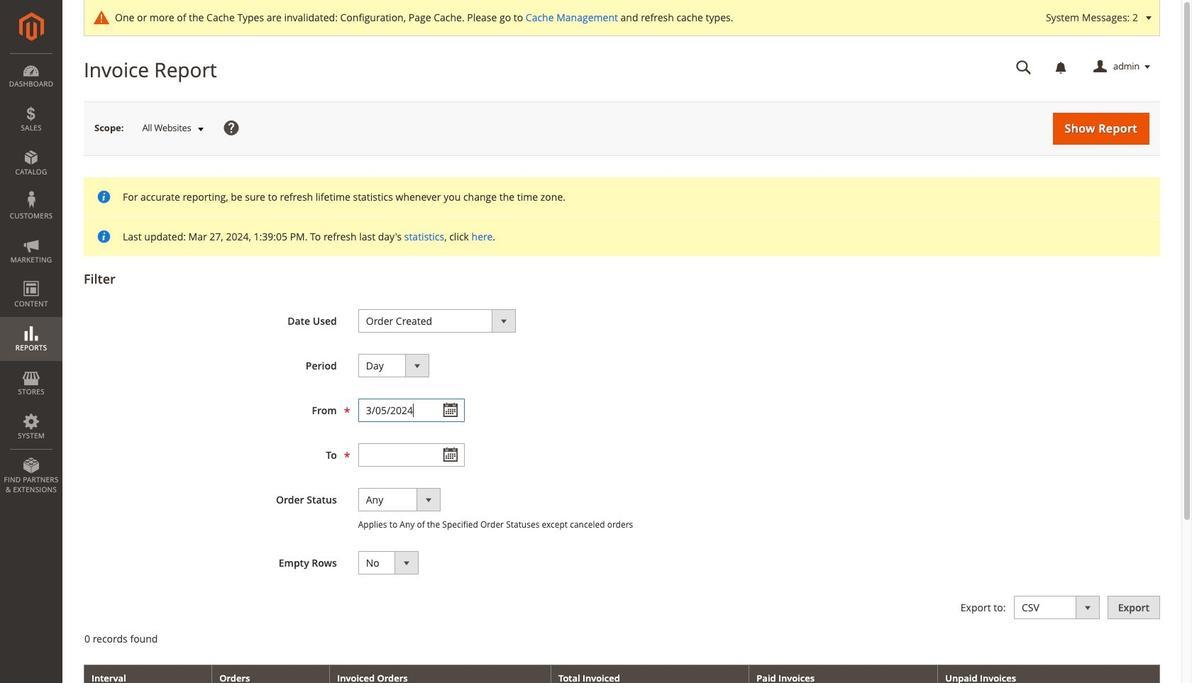 Task type: describe. For each thing, give the bounding box(es) containing it.
magento admin panel image
[[19, 12, 44, 41]]



Task type: locate. For each thing, give the bounding box(es) containing it.
None text field
[[358, 399, 465, 422], [358, 444, 465, 467], [358, 399, 465, 422], [358, 444, 465, 467]]

menu bar
[[0, 53, 62, 502]]

None text field
[[1007, 55, 1042, 80]]



Task type: vqa. For each thing, say whether or not it's contained in the screenshot.
menu
no



